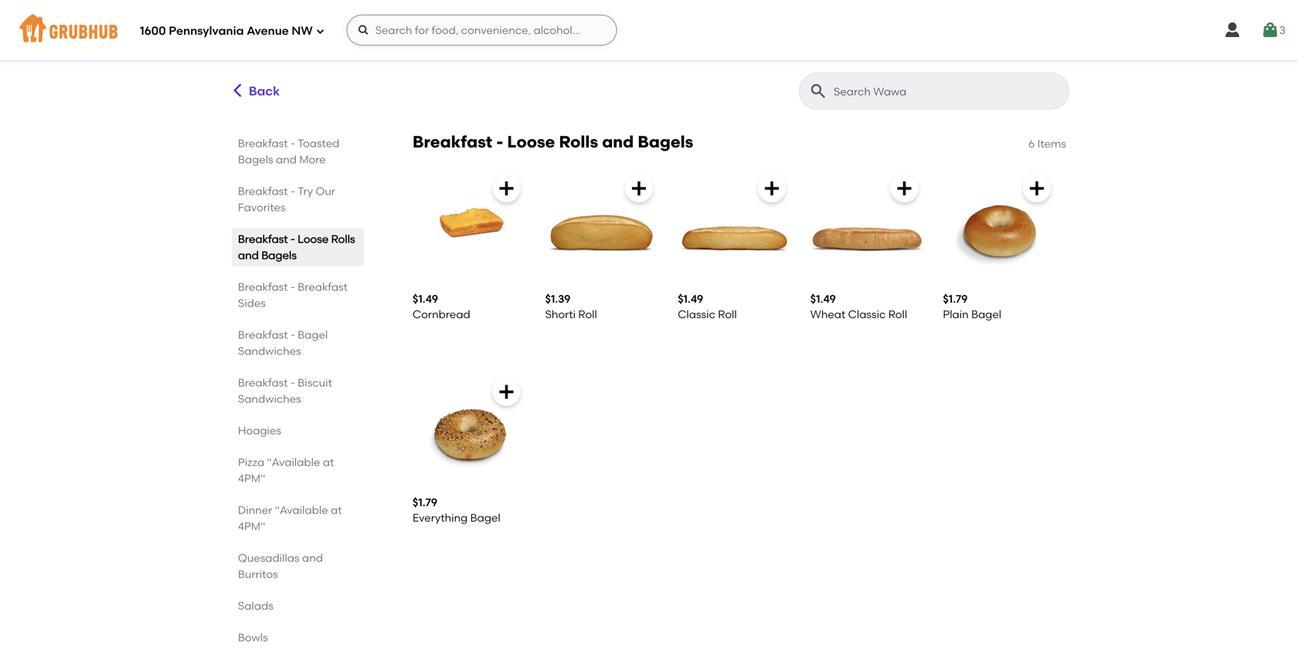 Task type: describe. For each thing, give the bounding box(es) containing it.
svg image inside 3 button
[[1262, 21, 1280, 39]]

bagel for $1.79 plain bagel
[[972, 308, 1002, 321]]

3
[[1280, 23, 1287, 37]]

pizza
[[238, 456, 265, 469]]

$1.49 for $1.49 classic roll
[[678, 293, 704, 306]]

caret left icon image
[[230, 82, 246, 99]]

more
[[299, 153, 326, 166]]

breakfast - loose rolls and bagels tab
[[238, 231, 358, 264]]

breakfast - biscuit sandwiches tab
[[238, 375, 358, 407]]

bagels inside breakfast - toasted bagels and more
[[238, 153, 273, 166]]

sides
[[238, 297, 266, 310]]

$1.49 for $1.49 cornbread
[[413, 293, 438, 306]]

bowls tab
[[238, 630, 358, 646]]

nw
[[292, 24, 313, 38]]

svg image for $1.49 wheat classic roll
[[896, 179, 914, 198]]

quesadillas and burritos
[[238, 552, 323, 581]]

$1.39 shorti roll
[[546, 293, 598, 321]]

- for the breakfast - biscuit sandwiches tab
[[291, 377, 295, 390]]

breakfast for breakfast - bagel sandwiches tab
[[238, 329, 288, 342]]

hoagies
[[238, 424, 281, 438]]

at for pizza "available at 4pm"
[[323, 456, 334, 469]]

$1.49 classic roll
[[678, 293, 737, 321]]

classic inside $1.49 wheat classic roll
[[849, 308, 886, 321]]

toasted
[[298, 137, 340, 150]]

cornbread image
[[413, 169, 527, 283]]

svg image for $1.79 everything bagel
[[498, 383, 516, 402]]

salads tab
[[238, 598, 358, 615]]

hoagies tab
[[238, 423, 358, 439]]

$1.79 for $1.79 everything bagel
[[413, 496, 438, 510]]

0 vertical spatial rolls
[[559, 132, 599, 152]]

"available for pizza
[[267, 456, 320, 469]]

1 horizontal spatial loose
[[507, 132, 555, 152]]

dinner
[[238, 504, 272, 517]]

$1.79 everything bagel
[[413, 496, 501, 525]]

0 vertical spatial bagels
[[638, 132, 694, 152]]

6 items
[[1029, 137, 1067, 150]]

shorti
[[546, 308, 576, 321]]

3 button
[[1262, 16, 1287, 44]]

back
[[249, 84, 280, 99]]

magnifying glass icon image
[[809, 82, 828, 101]]

breakfast for breakfast - toasted bagels and more tab
[[238, 137, 288, 150]]

roll for shorti roll
[[579, 308, 598, 321]]

avenue
[[247, 24, 289, 38]]

our
[[316, 185, 336, 198]]

1600 pennsylvania avenue nw
[[140, 24, 313, 38]]

at for dinner "available at 4pm"
[[331, 504, 342, 517]]

roll for classic roll
[[718, 308, 737, 321]]

rolls inside breakfast - loose rolls and bagels
[[331, 233, 355, 246]]

bowls
[[238, 632, 268, 645]]

svg image for $1.49 classic roll
[[763, 179, 782, 198]]

favorites
[[238, 201, 286, 214]]

6
[[1029, 137, 1035, 150]]

pizza "available at 4pm"
[[238, 456, 334, 486]]

1600
[[140, 24, 166, 38]]

shorti roll image
[[546, 169, 660, 283]]

breakfast - breakfast sides
[[238, 281, 348, 310]]



Task type: locate. For each thing, give the bounding box(es) containing it.
quesadillas and burritos tab
[[238, 550, 358, 583]]

$1.49 inside $1.49 wheat classic roll
[[811, 293, 836, 306]]

rolls
[[559, 132, 599, 152], [331, 233, 355, 246]]

"available inside dinner "available at 4pm"
[[275, 504, 328, 517]]

wheat classic roll image
[[811, 169, 925, 283]]

bagels inside breakfast - loose rolls and bagels tab
[[262, 249, 297, 262]]

$1.79 plain bagel
[[944, 293, 1002, 321]]

svg image
[[498, 179, 516, 198], [630, 179, 649, 198], [763, 179, 782, 198], [896, 179, 914, 198], [1028, 179, 1047, 198], [498, 383, 516, 402]]

roll inside $1.39 shorti roll
[[579, 308, 598, 321]]

dinner "available at 4pm" tab
[[238, 503, 358, 535]]

sandwiches for bagel
[[238, 345, 301, 358]]

0 horizontal spatial $1.49
[[413, 293, 438, 306]]

4pm"
[[238, 472, 265, 486], [238, 520, 265, 533]]

1 horizontal spatial classic
[[849, 308, 886, 321]]

quesadillas
[[238, 552, 300, 565]]

0 horizontal spatial breakfast - loose rolls and bagels
[[238, 233, 355, 262]]

1 vertical spatial breakfast - loose rolls and bagels
[[238, 233, 355, 262]]

0 vertical spatial breakfast - loose rolls and bagels
[[413, 132, 694, 152]]

1 vertical spatial $1.79
[[413, 496, 438, 510]]

classic
[[678, 308, 716, 321], [849, 308, 886, 321]]

loose inside breakfast - loose rolls and bagels tab
[[298, 233, 329, 246]]

sandwiches inside breakfast - biscuit sandwiches
[[238, 393, 301, 406]]

$1.49 inside $1.49 cornbread
[[413, 293, 438, 306]]

- inside breakfast - breakfast sides
[[291, 281, 295, 294]]

back button
[[229, 73, 281, 110]]

- for breakfast - loose rolls and bagels tab
[[291, 233, 295, 246]]

at inside dinner "available at 4pm"
[[331, 504, 342, 517]]

1 vertical spatial at
[[331, 504, 342, 517]]

breakfast inside breakfast - toasted bagels and more
[[238, 137, 288, 150]]

$1.79 inside $1.79 plain bagel
[[944, 293, 968, 306]]

- inside breakfast - try our favorites
[[291, 185, 295, 198]]

0 horizontal spatial $1.79
[[413, 496, 438, 510]]

sandwiches for biscuit
[[238, 393, 301, 406]]

1 vertical spatial "available
[[275, 504, 328, 517]]

breakfast for breakfast - breakfast sides tab on the left
[[238, 281, 288, 294]]

0 vertical spatial loose
[[507, 132, 555, 152]]

1 $1.49 from the left
[[413, 293, 438, 306]]

bagels
[[638, 132, 694, 152], [238, 153, 273, 166], [262, 249, 297, 262]]

1 vertical spatial loose
[[298, 233, 329, 246]]

2 horizontal spatial roll
[[889, 308, 908, 321]]

1 horizontal spatial roll
[[718, 308, 737, 321]]

and inside breakfast - toasted bagels and more
[[276, 153, 297, 166]]

bagel
[[972, 308, 1002, 321], [298, 329, 328, 342], [471, 512, 501, 525]]

plain bagel image
[[944, 169, 1058, 283]]

sandwiches up hoagies
[[238, 393, 301, 406]]

1 horizontal spatial $1.49
[[678, 293, 704, 306]]

0 vertical spatial sandwiches
[[238, 345, 301, 358]]

1 vertical spatial bagels
[[238, 153, 273, 166]]

breakfast for breakfast - try our favorites tab
[[238, 185, 288, 198]]

pizza "available at 4pm" tab
[[238, 455, 358, 487]]

bagel for $1.79 everything bagel
[[471, 512, 501, 525]]

breakfast for breakfast - loose rolls and bagels tab
[[238, 233, 288, 246]]

4pm" for pizza "available at 4pm"
[[238, 472, 265, 486]]

1 vertical spatial bagel
[[298, 329, 328, 342]]

breakfast - loose rolls and bagels inside tab
[[238, 233, 355, 262]]

0 horizontal spatial classic
[[678, 308, 716, 321]]

3 roll from the left
[[889, 308, 908, 321]]

Search Wawa search field
[[833, 84, 1065, 99]]

0 vertical spatial at
[[323, 456, 334, 469]]

bagel right everything at the left
[[471, 512, 501, 525]]

breakfast - toasted bagels and more
[[238, 137, 340, 166]]

main navigation navigation
[[0, 0, 1299, 60]]

2 vertical spatial bagels
[[262, 249, 297, 262]]

0 horizontal spatial roll
[[579, 308, 598, 321]]

svg image
[[1224, 21, 1242, 39], [1262, 21, 1280, 39], [358, 24, 370, 36], [316, 27, 325, 36]]

2 roll from the left
[[718, 308, 737, 321]]

4pm" down dinner
[[238, 520, 265, 533]]

2 $1.49 from the left
[[678, 293, 704, 306]]

dinner "available at 4pm"
[[238, 504, 342, 533]]

wheat
[[811, 308, 846, 321]]

- inside breakfast - toasted bagels and more
[[291, 137, 295, 150]]

- for breakfast - bagel sandwiches tab
[[291, 329, 295, 342]]

breakfast for the breakfast - biscuit sandwiches tab
[[238, 377, 288, 390]]

sandwiches
[[238, 345, 301, 358], [238, 393, 301, 406]]

$1.49
[[413, 293, 438, 306], [678, 293, 704, 306], [811, 293, 836, 306]]

$1.79 up everything at the left
[[413, 496, 438, 510]]

breakfast - loose rolls and bagels
[[413, 132, 694, 152], [238, 233, 355, 262]]

everything bagel image
[[413, 372, 527, 486]]

breakfast inside breakfast - try our favorites
[[238, 185, 288, 198]]

bagel for breakfast - bagel sandwiches
[[298, 329, 328, 342]]

2 sandwiches from the top
[[238, 393, 301, 406]]

- inside breakfast - loose rolls and bagels tab
[[291, 233, 295, 246]]

bagel inside $1.79 plain bagel
[[972, 308, 1002, 321]]

1 vertical spatial rolls
[[331, 233, 355, 246]]

2 horizontal spatial bagel
[[972, 308, 1002, 321]]

breakfast - bagel sandwiches
[[238, 329, 328, 358]]

1 horizontal spatial breakfast - loose rolls and bagels
[[413, 132, 694, 152]]

- for breakfast - breakfast sides tab on the left
[[291, 281, 295, 294]]

1 vertical spatial 4pm"
[[238, 520, 265, 533]]

loose
[[507, 132, 555, 152], [298, 233, 329, 246]]

cornbread
[[413, 308, 471, 321]]

2 classic from the left
[[849, 308, 886, 321]]

salads
[[238, 600, 274, 613]]

burritos
[[238, 568, 278, 581]]

breakfast inside the breakfast - bagel sandwiches
[[238, 329, 288, 342]]

0 vertical spatial 4pm"
[[238, 472, 265, 486]]

roll inside $1.49 classic roll
[[718, 308, 737, 321]]

1 sandwiches from the top
[[238, 345, 301, 358]]

1 horizontal spatial rolls
[[559, 132, 599, 152]]

classic inside $1.49 classic roll
[[678, 308, 716, 321]]

at down pizza "available at 4pm" tab
[[331, 504, 342, 517]]

at inside pizza "available at 4pm"
[[323, 456, 334, 469]]

$1.79
[[944, 293, 968, 306], [413, 496, 438, 510]]

1 roll from the left
[[579, 308, 598, 321]]

0 vertical spatial "available
[[267, 456, 320, 469]]

svg image for $1.39 shorti roll
[[630, 179, 649, 198]]

roll inside $1.49 wheat classic roll
[[889, 308, 908, 321]]

breakfast - breakfast sides tab
[[238, 279, 358, 312]]

and inside quesadillas and burritos
[[302, 552, 323, 565]]

breakfast - biscuit sandwiches
[[238, 377, 332, 406]]

1 horizontal spatial $1.79
[[944, 293, 968, 306]]

2 4pm" from the top
[[238, 520, 265, 533]]

1 classic from the left
[[678, 308, 716, 321]]

$1.49 wheat classic roll
[[811, 293, 908, 321]]

4pm" down pizza
[[238, 472, 265, 486]]

$1.49 inside $1.49 classic roll
[[678, 293, 704, 306]]

3 $1.49 from the left
[[811, 293, 836, 306]]

$1.39
[[546, 293, 571, 306]]

$1.49 for $1.49 wheat classic roll
[[811, 293, 836, 306]]

0 vertical spatial $1.79
[[944, 293, 968, 306]]

sandwiches inside the breakfast - bagel sandwiches
[[238, 345, 301, 358]]

svg image for $1.49 cornbread
[[498, 179, 516, 198]]

bagel right plain
[[972, 308, 1002, 321]]

- inside the breakfast - bagel sandwiches
[[291, 329, 295, 342]]

and
[[602, 132, 634, 152], [276, 153, 297, 166], [238, 249, 259, 262], [302, 552, 323, 565]]

- for breakfast - toasted bagels and more tab
[[291, 137, 295, 150]]

bagel inside the breakfast - bagel sandwiches
[[298, 329, 328, 342]]

classic roll image
[[678, 169, 792, 283]]

0 horizontal spatial loose
[[298, 233, 329, 246]]

"available for dinner
[[275, 504, 328, 517]]

roll
[[579, 308, 598, 321], [718, 308, 737, 321], [889, 308, 908, 321]]

4pm" for dinner "available at 4pm"
[[238, 520, 265, 533]]

breakfast inside breakfast - biscuit sandwiches
[[238, 377, 288, 390]]

at
[[323, 456, 334, 469], [331, 504, 342, 517]]

2 vertical spatial bagel
[[471, 512, 501, 525]]

- inside breakfast - biscuit sandwiches
[[291, 377, 295, 390]]

2 horizontal spatial $1.49
[[811, 293, 836, 306]]

4pm" inside pizza "available at 4pm"
[[238, 472, 265, 486]]

breakfast - try our favorites tab
[[238, 183, 358, 216]]

items
[[1038, 137, 1067, 150]]

4pm" inside dinner "available at 4pm"
[[238, 520, 265, 533]]

-
[[497, 132, 504, 152], [291, 137, 295, 150], [291, 185, 295, 198], [291, 233, 295, 246], [291, 281, 295, 294], [291, 329, 295, 342], [291, 377, 295, 390]]

$1.79 for $1.79 plain bagel
[[944, 293, 968, 306]]

1 4pm" from the top
[[238, 472, 265, 486]]

"available down hoagies tab at the left of page
[[267, 456, 320, 469]]

"available
[[267, 456, 320, 469], [275, 504, 328, 517]]

sandwiches up breakfast - biscuit sandwiches
[[238, 345, 301, 358]]

breakfast - try our favorites
[[238, 185, 336, 214]]

$1.49 cornbread
[[413, 293, 471, 321]]

$1.79 inside the $1.79 everything bagel
[[413, 496, 438, 510]]

breakfast - toasted bagels and more tab
[[238, 135, 358, 168]]

everything
[[413, 512, 468, 525]]

0 vertical spatial bagel
[[972, 308, 1002, 321]]

pennsylvania
[[169, 24, 244, 38]]

0 horizontal spatial rolls
[[331, 233, 355, 246]]

bagel inside the $1.79 everything bagel
[[471, 512, 501, 525]]

plain
[[944, 308, 969, 321]]

biscuit
[[298, 377, 332, 390]]

0 horizontal spatial bagel
[[298, 329, 328, 342]]

- for breakfast - try our favorites tab
[[291, 185, 295, 198]]

1 horizontal spatial bagel
[[471, 512, 501, 525]]

"available inside pizza "available at 4pm"
[[267, 456, 320, 469]]

at down hoagies tab at the left of page
[[323, 456, 334, 469]]

breakfast - bagel sandwiches tab
[[238, 327, 358, 360]]

breakfast
[[413, 132, 493, 152], [238, 137, 288, 150], [238, 185, 288, 198], [238, 233, 288, 246], [238, 281, 288, 294], [298, 281, 348, 294], [238, 329, 288, 342], [238, 377, 288, 390]]

svg image for $1.79 plain bagel
[[1028, 179, 1047, 198]]

1 vertical spatial sandwiches
[[238, 393, 301, 406]]

Search for food, convenience, alcohol... search field
[[347, 15, 617, 46]]

$1.79 up plain
[[944, 293, 968, 306]]

bagel down breakfast - breakfast sides tab on the left
[[298, 329, 328, 342]]

"available down pizza "available at 4pm" tab
[[275, 504, 328, 517]]

try
[[298, 185, 313, 198]]



Task type: vqa. For each thing, say whether or not it's contained in the screenshot.
"Available within Pizza "Available at 4PM"
yes



